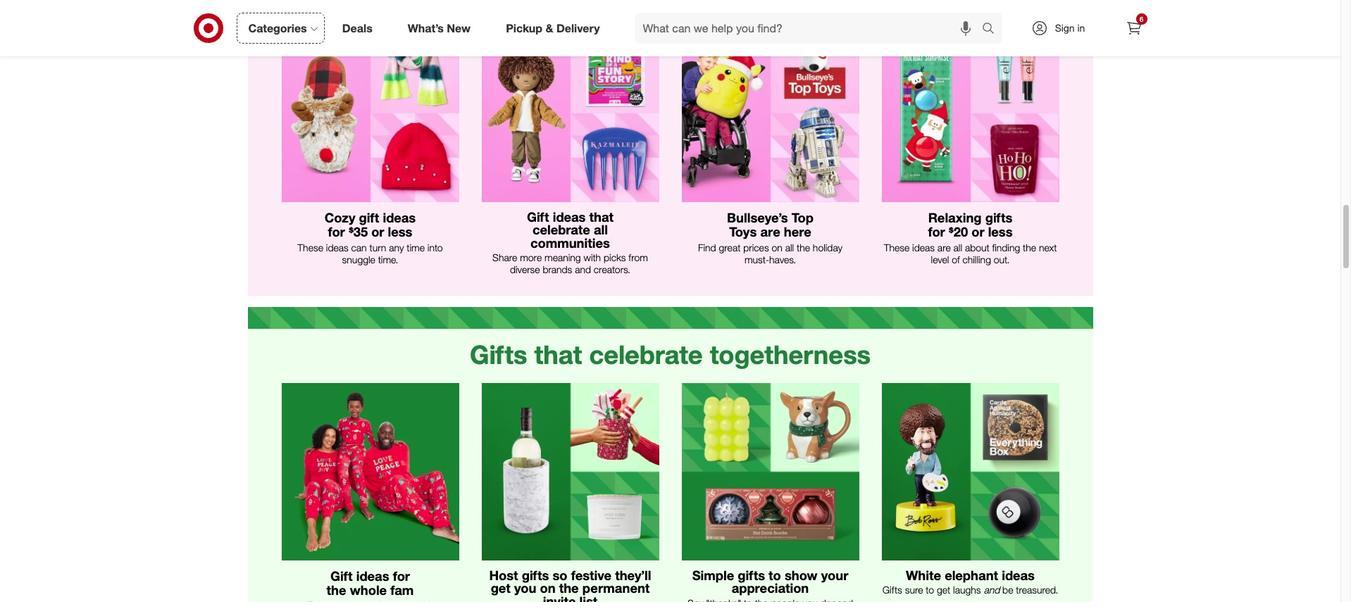Task type: locate. For each thing, give the bounding box(es) containing it.
time
[[407, 241, 425, 253]]

1 horizontal spatial or
[[972, 224, 985, 240]]

the inside these ideas are all about finding the next level of chilling out.
[[1023, 241, 1036, 253]]

to inside "simple gifts to show your appreciation"
[[769, 568, 781, 583]]

and right brands
[[575, 264, 591, 276]]

0 vertical spatial celebrate
[[533, 222, 590, 238]]

next
[[1039, 241, 1057, 253]]

on right the prices
[[772, 241, 783, 253]]

gifts left so
[[522, 568, 549, 583]]

haves.
[[769, 253, 796, 265]]

for left $35 at the left
[[328, 224, 345, 240]]

1 vertical spatial and
[[984, 584, 1000, 596]]

0 horizontal spatial gifts
[[522, 568, 549, 583]]

simple
[[692, 568, 734, 583]]

get left you at the left of the page
[[491, 581, 511, 596]]

find great prices on all the holiday must-haves.
[[698, 241, 843, 265]]

less up finding
[[988, 224, 1013, 240]]

these for these ideas can turn any time into snuggle time.
[[298, 241, 323, 253]]

1 vertical spatial gifts
[[882, 584, 902, 596]]

the inside find great prices on all the holiday must-haves.
[[797, 241, 810, 253]]

are up the prices
[[760, 224, 780, 240]]

0 horizontal spatial get
[[491, 581, 511, 596]]

here
[[784, 224, 811, 240]]

0 horizontal spatial for
[[328, 224, 345, 240]]

host
[[489, 568, 518, 583]]

ideas inside gift ideas that celebrate all communities
[[553, 209, 586, 225]]

0 horizontal spatial these
[[298, 241, 323, 253]]

0 horizontal spatial less
[[388, 224, 412, 240]]

gift left the fam
[[330, 568, 353, 584]]

all
[[594, 222, 608, 238], [785, 241, 794, 253], [954, 241, 962, 253]]

creators.
[[594, 264, 631, 276]]

all up with
[[594, 222, 608, 238]]

these left level at the top right of the page
[[884, 241, 910, 253]]

to for show
[[769, 568, 781, 583]]

relaxing gifts for $20 or less
[[928, 210, 1013, 240]]

1 horizontal spatial that
[[589, 209, 614, 225]]

0 vertical spatial gift
[[527, 209, 549, 225]]

0 horizontal spatial and
[[575, 264, 591, 276]]

or
[[371, 224, 384, 240], [972, 224, 985, 240]]

all inside gift ideas that celebrate all communities
[[594, 222, 608, 238]]

all for the
[[785, 241, 794, 253]]

1 vertical spatial on
[[540, 581, 556, 596]]

ideas inside cozy gift ideas for $35 or less
[[383, 210, 416, 225]]

on right you at the left of the page
[[540, 581, 556, 596]]

1 vertical spatial to
[[926, 584, 934, 596]]

sure
[[905, 584, 923, 596]]

gift
[[527, 209, 549, 225], [330, 568, 353, 584]]

these
[[298, 241, 323, 253], [884, 241, 910, 253]]

1 horizontal spatial and
[[984, 584, 1000, 596]]

about
[[965, 241, 990, 253]]

2 horizontal spatial for
[[928, 224, 945, 240]]

0 horizontal spatial all
[[594, 222, 608, 238]]

gifts inside "host gifts so festive they'll get you on the permanent invite list"
[[522, 568, 549, 583]]

these left "can"
[[298, 241, 323, 253]]

for
[[328, 224, 345, 240], [928, 224, 945, 240], [393, 568, 410, 584]]

the left 'list'
[[559, 581, 579, 596]]

out.
[[994, 253, 1010, 265]]

all inside find great prices on all the holiday must-haves.
[[785, 241, 794, 253]]

gifts
[[985, 210, 1013, 225], [522, 568, 549, 583], [738, 568, 765, 583]]

gifts inside relaxing gifts for $20 or less
[[985, 210, 1013, 225]]

ideas inside gift ideas for the whole fam
[[356, 568, 389, 584]]

gifts for gifts that celebrate togetherness
[[470, 339, 527, 371]]

elephant
[[945, 568, 998, 583]]

1 horizontal spatial for
[[393, 568, 410, 584]]

all for communities
[[594, 222, 608, 238]]

or inside cozy gift ideas for $35 or less
[[371, 224, 384, 240]]

2 these from the left
[[884, 241, 910, 253]]

are left of
[[938, 241, 951, 253]]

0 horizontal spatial gift
[[330, 568, 353, 584]]

the
[[797, 241, 810, 253], [1023, 241, 1036, 253], [559, 581, 579, 596], [327, 583, 346, 598]]

all down $20
[[954, 241, 962, 253]]

ideas left the fam
[[356, 568, 389, 584]]

to
[[769, 568, 781, 583], [926, 584, 934, 596]]

from
[[629, 252, 648, 264]]

1 vertical spatial that
[[534, 339, 582, 371]]

on
[[772, 241, 783, 253], [540, 581, 556, 596]]

gift for celebrate
[[527, 209, 549, 225]]

more
[[520, 252, 542, 264]]

2 horizontal spatial gifts
[[985, 210, 1013, 225]]

prices
[[743, 241, 769, 253]]

ideas left "can"
[[326, 241, 348, 253]]

ideas inside 'these ideas can turn any time into snuggle time.'
[[326, 241, 348, 253]]

finding
[[992, 241, 1020, 253]]

relaxing
[[928, 210, 982, 225]]

0 horizontal spatial that
[[534, 339, 582, 371]]

1 less from the left
[[388, 224, 412, 240]]

ideas left of
[[912, 241, 935, 253]]

gift inside gift ideas that celebrate all communities
[[527, 209, 549, 225]]

get
[[491, 581, 511, 596], [937, 584, 950, 596]]

1 horizontal spatial less
[[988, 224, 1013, 240]]

in
[[1077, 22, 1085, 34]]

1 horizontal spatial gifts
[[738, 568, 765, 583]]

0 horizontal spatial to
[[769, 568, 781, 583]]

share more meaning with picks from diverse brands and creators.
[[493, 252, 648, 276]]

ideas inside these ideas are all about finding the next level of chilling out.
[[912, 241, 935, 253]]

can
[[351, 241, 367, 253]]

that
[[589, 209, 614, 225], [534, 339, 582, 371]]

gifts right simple
[[738, 568, 765, 583]]

celebrate
[[533, 222, 590, 238], [589, 339, 703, 371]]

for right whole
[[393, 568, 410, 584]]

6
[[1140, 15, 1144, 23]]

for left $20
[[928, 224, 945, 240]]

the down here
[[797, 241, 810, 253]]

what's new link
[[396, 13, 488, 44]]

$35
[[349, 224, 368, 240]]

2 less from the left
[[988, 224, 1013, 240]]

picks
[[604, 252, 626, 264]]

categories
[[248, 21, 307, 35]]

0 vertical spatial to
[[769, 568, 781, 583]]

1 or from the left
[[371, 224, 384, 240]]

togetherness
[[710, 339, 871, 371]]

level
[[931, 253, 949, 265]]

or inside relaxing gifts for $20 or less
[[972, 224, 985, 240]]

get left the laughs
[[937, 584, 950, 596]]

0 vertical spatial are
[[760, 224, 780, 240]]

0 vertical spatial and
[[575, 264, 591, 276]]

gift inside gift ideas for the whole fam
[[330, 568, 353, 584]]

the left next
[[1023, 241, 1036, 253]]

0 vertical spatial that
[[589, 209, 614, 225]]

gifts inside "simple gifts to show your appreciation"
[[738, 568, 765, 583]]

0 horizontal spatial are
[[760, 224, 780, 240]]

host gifts so festive they'll get you on the permanent invite list link
[[470, 372, 670, 602]]

communities
[[531, 235, 610, 251]]

time.
[[378, 253, 398, 265]]

into
[[427, 241, 443, 253]]

2 or from the left
[[972, 224, 985, 240]]

gifts for host
[[522, 568, 549, 583]]

gifts up finding
[[985, 210, 1013, 225]]

1 horizontal spatial are
[[938, 241, 951, 253]]

less inside cozy gift ideas for $35 or less
[[388, 224, 412, 240]]

gifts
[[470, 339, 527, 371], [882, 584, 902, 596]]

for inside relaxing gifts for $20 or less
[[928, 224, 945, 240]]

1 horizontal spatial these
[[884, 241, 910, 253]]

1 horizontal spatial on
[[772, 241, 783, 253]]

the left whole
[[327, 583, 346, 598]]

are
[[760, 224, 780, 240], [938, 241, 951, 253]]

1 horizontal spatial gift
[[527, 209, 549, 225]]

0 vertical spatial on
[[772, 241, 783, 253]]

or up turn
[[371, 224, 384, 240]]

or up about
[[972, 224, 985, 240]]

sign
[[1055, 22, 1075, 34]]

ideas
[[553, 209, 586, 225], [383, 210, 416, 225], [326, 241, 348, 253], [912, 241, 935, 253], [1002, 568, 1035, 583], [356, 568, 389, 584]]

on inside find great prices on all the holiday must-haves.
[[772, 241, 783, 253]]

with
[[584, 252, 601, 264]]

gift
[[359, 210, 379, 225]]

0 vertical spatial gifts
[[470, 339, 527, 371]]

1 horizontal spatial all
[[785, 241, 794, 253]]

these for these ideas are all about finding the next level of chilling out.
[[884, 241, 910, 253]]

What can we help you find? suggestions appear below search field
[[634, 13, 985, 44]]

0 horizontal spatial or
[[371, 224, 384, 240]]

snuggle
[[342, 253, 375, 265]]

&
[[546, 21, 553, 35]]

ideas up 'communities'
[[553, 209, 586, 225]]

ideas for gift ideas for the whole fam
[[356, 568, 389, 584]]

these inside 'these ideas can turn any time into snuggle time.'
[[298, 241, 323, 253]]

less
[[388, 224, 412, 240], [988, 224, 1013, 240]]

0 horizontal spatial on
[[540, 581, 556, 596]]

less up any
[[388, 224, 412, 240]]

1 vertical spatial gift
[[330, 568, 353, 584]]

1 horizontal spatial gifts
[[882, 584, 902, 596]]

and
[[575, 264, 591, 276], [984, 584, 1000, 596]]

ideas for these ideas can turn any time into snuggle time.
[[326, 241, 348, 253]]

are inside these ideas are all about finding the next level of chilling out.
[[938, 241, 951, 253]]

0 horizontal spatial gifts
[[470, 339, 527, 371]]

bullseye's
[[727, 210, 788, 225]]

ideas up any
[[383, 210, 416, 225]]

to left show
[[769, 568, 781, 583]]

new
[[447, 21, 471, 35]]

1 vertical spatial are
[[938, 241, 951, 253]]

1 these from the left
[[298, 241, 323, 253]]

2 horizontal spatial all
[[954, 241, 962, 253]]

gift up 'communities'
[[527, 209, 549, 225]]

gifts sure to get laughs and be treasured.
[[882, 584, 1058, 596]]

1 horizontal spatial to
[[926, 584, 934, 596]]

these inside these ideas are all about finding the next level of chilling out.
[[884, 241, 910, 253]]

and left be
[[984, 584, 1000, 596]]

to right sure
[[926, 584, 934, 596]]

all down here
[[785, 241, 794, 253]]

for inside gift ideas for the whole fam
[[393, 568, 410, 584]]



Task type: vqa. For each thing, say whether or not it's contained in the screenshot.
celebrate
yes



Task type: describe. For each thing, give the bounding box(es) containing it.
search button
[[975, 13, 1009, 46]]

1 vertical spatial celebrate
[[589, 339, 703, 371]]

diverse
[[510, 264, 540, 276]]

simple gifts to show your appreciation
[[692, 568, 848, 596]]

$20
[[949, 224, 968, 240]]

6 link
[[1118, 13, 1149, 44]]

whole
[[350, 583, 387, 598]]

so
[[553, 568, 567, 583]]

gift ideas that celebrate all communities
[[527, 209, 614, 251]]

the inside "host gifts so festive they'll get you on the permanent invite list"
[[559, 581, 579, 596]]

less inside relaxing gifts for $20 or less
[[988, 224, 1013, 240]]

are inside bullseye's top toys are here
[[760, 224, 780, 240]]

simple gifts to show your appreciation link
[[670, 372, 870, 602]]

invite
[[543, 594, 576, 602]]

and inside share more meaning with picks from diverse brands and creators.
[[575, 264, 591, 276]]

that inside gift ideas that celebrate all communities
[[589, 209, 614, 225]]

toys
[[729, 224, 757, 240]]

what's
[[408, 21, 444, 35]]

these ideas can turn any time into snuggle time.
[[298, 241, 443, 265]]

share
[[493, 252, 517, 264]]

ideas up be
[[1002, 568, 1035, 583]]

find
[[698, 241, 716, 253]]

holiday
[[813, 241, 843, 253]]

on inside "host gifts so festive they'll get you on the permanent invite list"
[[540, 581, 556, 596]]

bullseye's top toys are here
[[727, 210, 814, 240]]

sign in link
[[1019, 13, 1107, 44]]

what's new
[[408, 21, 471, 35]]

your
[[821, 568, 848, 583]]

the inside gift ideas for the whole fam
[[327, 583, 346, 598]]

any
[[389, 241, 404, 253]]

laughs
[[953, 584, 981, 596]]

they'll
[[615, 568, 651, 583]]

of
[[952, 253, 960, 265]]

show
[[785, 568, 818, 583]]

categories link
[[236, 13, 325, 44]]

cozy gift ideas for $35 or less
[[325, 210, 416, 240]]

pickup & delivery link
[[494, 13, 618, 44]]

ideas for gift ideas that celebrate all communities
[[553, 209, 586, 225]]

must-
[[745, 253, 769, 265]]

1 horizontal spatial get
[[937, 584, 950, 596]]

treasured.
[[1016, 584, 1058, 596]]

ideas for these ideas are all about finding the next level of chilling out.
[[912, 241, 935, 253]]

gift for the
[[330, 568, 353, 584]]

deals link
[[330, 13, 390, 44]]

permanent
[[582, 581, 650, 596]]

sign in
[[1055, 22, 1085, 34]]

all inside these ideas are all about finding the next level of chilling out.
[[954, 241, 962, 253]]

you
[[514, 581, 536, 596]]

delivery
[[556, 21, 600, 35]]

host gifts so festive they'll get you on the permanent invite list
[[489, 568, 651, 602]]

brands
[[543, 264, 572, 276]]

list
[[579, 594, 598, 602]]

white elephant ideas
[[906, 568, 1035, 583]]

to for get
[[926, 584, 934, 596]]

be
[[1003, 584, 1013, 596]]

gifts for relaxing
[[985, 210, 1013, 225]]

festive
[[571, 568, 612, 583]]

search
[[975, 22, 1009, 36]]

these ideas are all about finding the next level of chilling out.
[[884, 241, 1057, 265]]

great
[[719, 241, 741, 253]]

for for gift ideas for the whole fam
[[393, 568, 410, 584]]

get inside "host gifts so festive they'll get you on the permanent invite list"
[[491, 581, 511, 596]]

top
[[792, 210, 814, 225]]

chilling
[[963, 253, 991, 265]]

appreciation
[[732, 581, 809, 596]]

turn
[[369, 241, 386, 253]]

cozy
[[325, 210, 355, 225]]

gifts that celebrate togetherness
[[470, 339, 871, 371]]

meaning
[[545, 252, 581, 264]]

gift ideas for the whole fam
[[327, 568, 414, 598]]

pickup
[[506, 21, 542, 35]]

white
[[906, 568, 941, 583]]

for inside cozy gift ideas for $35 or less
[[328, 224, 345, 240]]

celebrate inside gift ideas that celebrate all communities
[[533, 222, 590, 238]]

deals
[[342, 21, 372, 35]]

pickup & delivery
[[506, 21, 600, 35]]

gifts for simple
[[738, 568, 765, 583]]

gifts for gifts sure to get laughs and be treasured.
[[882, 584, 902, 596]]

fam
[[390, 583, 414, 598]]

for for relaxing gifts for $20 or less
[[928, 224, 945, 240]]



